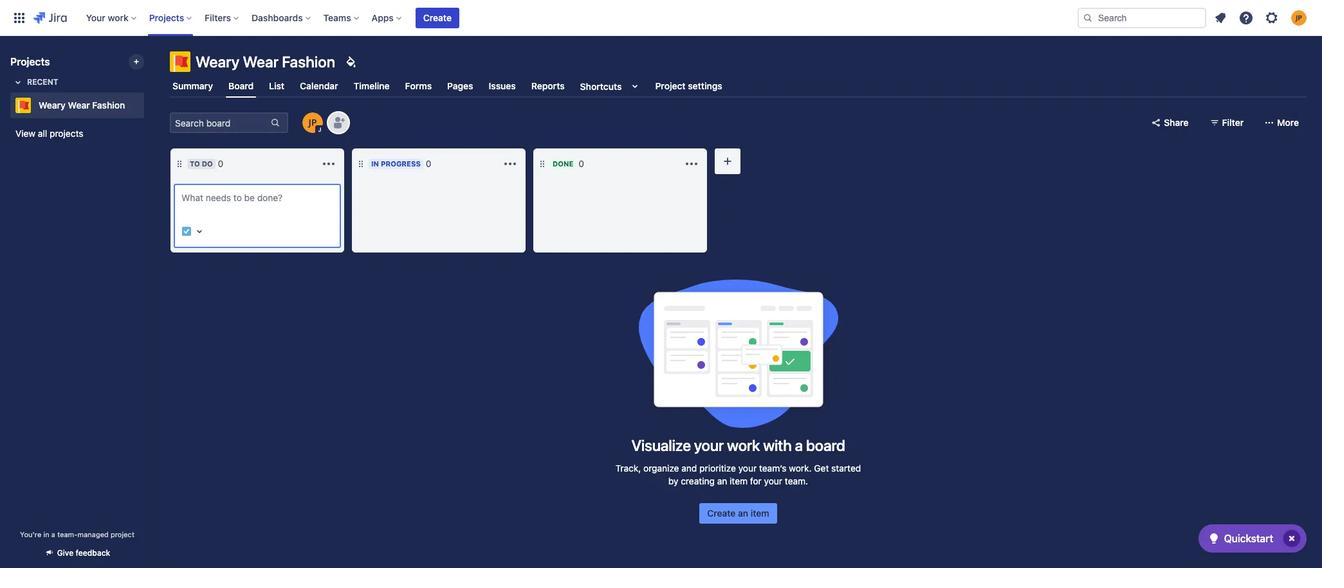 Task type: locate. For each thing, give the bounding box(es) containing it.
more
[[1278, 117, 1300, 128]]

What needs to be done? - Press the "Enter" key to submit or the "Escape" key to cancel. text field
[[182, 192, 333, 218]]

item
[[730, 476, 748, 487], [751, 508, 770, 519]]

0 horizontal spatial projects
[[10, 56, 50, 68]]

search image
[[1083, 13, 1094, 23]]

2 horizontal spatial 0
[[579, 158, 584, 169]]

filters button
[[201, 7, 244, 28]]

1 vertical spatial fashion
[[92, 100, 125, 111]]

0 vertical spatial weary wear fashion
[[196, 53, 335, 71]]

projects inside "dropdown button"
[[149, 12, 184, 23]]

0 horizontal spatial item
[[730, 476, 748, 487]]

1 horizontal spatial your
[[739, 463, 757, 474]]

primary element
[[8, 0, 1078, 36]]

0 horizontal spatial 0
[[218, 158, 224, 169]]

an
[[717, 476, 728, 487], [738, 508, 749, 519]]

banner
[[0, 0, 1323, 36]]

your work button
[[82, 7, 141, 28]]

1 vertical spatial weary
[[39, 100, 66, 111]]

board
[[806, 437, 846, 455]]

0 horizontal spatial weary wear fashion
[[39, 100, 125, 111]]

1 horizontal spatial wear
[[243, 53, 279, 71]]

your work
[[86, 12, 129, 23]]

weary wear fashion inside weary wear fashion link
[[39, 100, 125, 111]]

create right apps popup button
[[423, 12, 452, 23]]

filter
[[1223, 117, 1244, 128]]

tab list containing board
[[162, 75, 1315, 98]]

weary
[[196, 53, 240, 71], [39, 100, 66, 111]]

0 horizontal spatial column actions menu image
[[321, 156, 337, 172]]

0 horizontal spatial work
[[108, 12, 129, 23]]

0 for in progress 0
[[426, 158, 432, 169]]

0 vertical spatial fashion
[[282, 53, 335, 71]]

2 horizontal spatial your
[[764, 476, 783, 487]]

weary down "recent" at top
[[39, 100, 66, 111]]

1 horizontal spatial an
[[738, 508, 749, 519]]

visualize
[[632, 437, 691, 455]]

0
[[218, 158, 224, 169], [426, 158, 432, 169], [579, 158, 584, 169]]

give feedback button
[[36, 543, 118, 564]]

calendar
[[300, 80, 338, 91]]

wear up list
[[243, 53, 279, 71]]

tab list
[[162, 75, 1315, 98]]

help image
[[1239, 10, 1254, 25]]

create an item
[[708, 508, 770, 519]]

2 0 from the left
[[426, 158, 432, 169]]

0 right progress
[[426, 158, 432, 169]]

jira image
[[33, 10, 67, 25], [33, 10, 67, 25]]

create inside create button
[[423, 12, 452, 23]]

create for create
[[423, 12, 452, 23]]

0 horizontal spatial a
[[51, 531, 55, 539]]

create column image
[[720, 154, 736, 169]]

1 vertical spatial your
[[739, 463, 757, 474]]

your
[[694, 437, 724, 455], [739, 463, 757, 474], [764, 476, 783, 487]]

a right in on the left
[[51, 531, 55, 539]]

1 horizontal spatial item
[[751, 508, 770, 519]]

0 vertical spatial create
[[423, 12, 452, 23]]

0 right do
[[218, 158, 224, 169]]

prioritize
[[700, 463, 736, 474]]

1 vertical spatial item
[[751, 508, 770, 519]]

column actions menu image left done
[[503, 156, 518, 172]]

0 horizontal spatial fashion
[[92, 100, 125, 111]]

managed
[[78, 531, 109, 539]]

0 horizontal spatial an
[[717, 476, 728, 487]]

weary up board in the left top of the page
[[196, 53, 240, 71]]

0 right done
[[579, 158, 584, 169]]

weary wear fashion link
[[10, 93, 139, 118]]

weary wear fashion up view all projects link
[[39, 100, 125, 111]]

visualize your work with a board
[[632, 437, 846, 455]]

0 horizontal spatial create
[[423, 12, 452, 23]]

1 vertical spatial a
[[51, 531, 55, 539]]

check image
[[1207, 532, 1222, 547]]

work.
[[789, 463, 812, 474]]

1 vertical spatial work
[[727, 437, 760, 455]]

0 horizontal spatial wear
[[68, 100, 90, 111]]

1 horizontal spatial 0
[[426, 158, 432, 169]]

fashion up calendar on the top left of the page
[[282, 53, 335, 71]]

in progress 0
[[371, 158, 432, 169]]

1 0 from the left
[[218, 158, 224, 169]]

teams button
[[320, 7, 364, 28]]

wear up view all projects link
[[68, 100, 90, 111]]

view all projects link
[[10, 122, 144, 145]]

your
[[86, 12, 105, 23]]

give
[[57, 549, 74, 559]]

fashion
[[282, 53, 335, 71], [92, 100, 125, 111]]

work right your
[[108, 12, 129, 23]]

1 horizontal spatial column actions menu image
[[503, 156, 518, 172]]

0 vertical spatial item
[[730, 476, 748, 487]]

forms
[[405, 80, 432, 91]]

2 vertical spatial your
[[764, 476, 783, 487]]

set background color image
[[343, 54, 359, 70]]

a right with
[[795, 437, 803, 455]]

create button
[[416, 7, 460, 28]]

team's
[[759, 463, 787, 474]]

projects up 'sidebar navigation' image
[[149, 12, 184, 23]]

board
[[228, 80, 254, 91]]

fashion left the add to starred icon
[[92, 100, 125, 111]]

1 horizontal spatial create
[[708, 508, 736, 519]]

feedback
[[76, 549, 110, 559]]

your up prioritize
[[694, 437, 724, 455]]

Search field
[[1078, 7, 1207, 28]]

in
[[43, 531, 49, 539]]

weary wear fashion up list
[[196, 53, 335, 71]]

1 horizontal spatial work
[[727, 437, 760, 455]]

work
[[108, 12, 129, 23], [727, 437, 760, 455]]

projects up "recent" at top
[[10, 56, 50, 68]]

3 0 from the left
[[579, 158, 584, 169]]

in
[[371, 160, 379, 168]]

create down creating
[[708, 508, 736, 519]]

summary
[[172, 80, 213, 91]]

an inside create an item button
[[738, 508, 749, 519]]

1 vertical spatial an
[[738, 508, 749, 519]]

0 vertical spatial work
[[108, 12, 129, 23]]

1 vertical spatial weary wear fashion
[[39, 100, 125, 111]]

1 vertical spatial create
[[708, 508, 736, 519]]

summary link
[[170, 75, 216, 98]]

1 vertical spatial wear
[[68, 100, 90, 111]]

item down for
[[751, 508, 770, 519]]

projects
[[149, 12, 184, 23], [10, 56, 50, 68]]

0 vertical spatial weary
[[196, 53, 240, 71]]

your up for
[[739, 463, 757, 474]]

view
[[15, 128, 35, 139]]

wear
[[243, 53, 279, 71], [68, 100, 90, 111]]

column actions menu image down add people image
[[321, 156, 337, 172]]

get
[[814, 463, 829, 474]]

track,
[[616, 463, 641, 474]]

item left for
[[730, 476, 748, 487]]

0 vertical spatial a
[[795, 437, 803, 455]]

weary wear fashion
[[196, 53, 335, 71], [39, 100, 125, 111]]

create
[[423, 12, 452, 23], [708, 508, 736, 519]]

0 vertical spatial projects
[[149, 12, 184, 23]]

an down track, organize and prioritize your team's work. get started by creating an item for your team.
[[738, 508, 749, 519]]

apps
[[372, 12, 394, 23]]

task image
[[182, 227, 192, 237]]

shortcuts
[[580, 81, 622, 92]]

0 horizontal spatial your
[[694, 437, 724, 455]]

view all projects
[[15, 128, 83, 139]]

track, organize and prioritize your team's work. get started by creating an item for your team.
[[616, 463, 861, 487]]

create inside create an item button
[[708, 508, 736, 519]]

forms link
[[403, 75, 435, 98]]

to do 0
[[190, 158, 224, 169]]

a
[[795, 437, 803, 455], [51, 531, 55, 539]]

0 horizontal spatial weary
[[39, 100, 66, 111]]

work up track, organize and prioritize your team's work. get started by creating an item for your team.
[[727, 437, 760, 455]]

your down "team's" in the right of the page
[[764, 476, 783, 487]]

work inside your work dropdown button
[[108, 12, 129, 23]]

1 horizontal spatial fashion
[[282, 53, 335, 71]]

column actions menu image
[[321, 156, 337, 172], [503, 156, 518, 172]]

2 column actions menu image from the left
[[503, 156, 518, 172]]

your profile and settings image
[[1292, 10, 1307, 25]]

banner containing your work
[[0, 0, 1323, 36]]

timeline
[[354, 80, 390, 91]]

0 vertical spatial an
[[717, 476, 728, 487]]

dismiss quickstart image
[[1282, 529, 1303, 550]]

column actions menu image
[[684, 156, 700, 172]]

1 horizontal spatial projects
[[149, 12, 184, 23]]

james peterson image
[[303, 113, 323, 133]]

share
[[1164, 117, 1189, 128]]

create an item button
[[700, 504, 777, 525]]

an down prioritize
[[717, 476, 728, 487]]



Task type: describe. For each thing, give the bounding box(es) containing it.
reports
[[531, 80, 565, 91]]

0 for to do 0
[[218, 158, 224, 169]]

1 vertical spatial projects
[[10, 56, 50, 68]]

to
[[190, 160, 200, 168]]

filters
[[205, 12, 231, 23]]

organize
[[644, 463, 679, 474]]

1 column actions menu image from the left
[[321, 156, 337, 172]]

share button
[[1144, 113, 1197, 133]]

team-
[[57, 531, 78, 539]]

collapse recent projects image
[[10, 75, 26, 90]]

more button
[[1257, 113, 1307, 133]]

0 vertical spatial your
[[694, 437, 724, 455]]

calendar link
[[297, 75, 341, 98]]

reports link
[[529, 75, 567, 98]]

and
[[682, 463, 697, 474]]

teams
[[324, 12, 351, 23]]

timeline link
[[351, 75, 392, 98]]

dashboards button
[[248, 7, 316, 28]]

team.
[[785, 476, 809, 487]]

add people image
[[331, 115, 346, 131]]

sidebar navigation image
[[140, 51, 169, 77]]

creating
[[681, 476, 715, 487]]

project settings
[[656, 80, 723, 91]]

started
[[832, 463, 861, 474]]

weary inside weary wear fashion link
[[39, 100, 66, 111]]

add to starred image
[[140, 98, 156, 113]]

you're
[[20, 531, 41, 539]]

create project image
[[131, 57, 142, 67]]

give feedback
[[57, 549, 110, 559]]

1 horizontal spatial weary wear fashion
[[196, 53, 335, 71]]

pages
[[447, 80, 473, 91]]

appswitcher icon image
[[12, 10, 27, 25]]

recent
[[27, 77, 58, 87]]

for
[[750, 476, 762, 487]]

settings image
[[1265, 10, 1280, 25]]

issues link
[[486, 75, 519, 98]]

projects
[[50, 128, 83, 139]]

filter button
[[1202, 113, 1252, 133]]

shortcuts button
[[578, 75, 645, 98]]

issues
[[489, 80, 516, 91]]

pages link
[[445, 75, 476, 98]]

by
[[669, 476, 679, 487]]

projects button
[[145, 7, 197, 28]]

progress
[[381, 160, 421, 168]]

Search board text field
[[171, 114, 269, 132]]

item inside track, organize and prioritize your team's work. get started by creating an item for your team.
[[730, 476, 748, 487]]

project
[[656, 80, 686, 91]]

all
[[38, 128, 47, 139]]

create for create an item
[[708, 508, 736, 519]]

quickstart button
[[1199, 525, 1307, 554]]

an inside track, organize and prioritize your team's work. get started by creating an item for your team.
[[717, 476, 728, 487]]

1 horizontal spatial a
[[795, 437, 803, 455]]

apps button
[[368, 7, 407, 28]]

with
[[763, 437, 792, 455]]

wear inside weary wear fashion link
[[68, 100, 90, 111]]

done
[[553, 160, 574, 168]]

quickstart
[[1225, 534, 1274, 545]]

settings
[[688, 80, 723, 91]]

project
[[111, 531, 134, 539]]

list
[[269, 80, 285, 91]]

project settings link
[[653, 75, 725, 98]]

dashboards
[[252, 12, 303, 23]]

item inside button
[[751, 508, 770, 519]]

list link
[[267, 75, 287, 98]]

1 horizontal spatial weary
[[196, 53, 240, 71]]

done 0
[[553, 158, 584, 169]]

do
[[202, 160, 213, 168]]

you're in a team-managed project
[[20, 531, 134, 539]]

0 vertical spatial wear
[[243, 53, 279, 71]]

notifications image
[[1213, 10, 1229, 25]]



Task type: vqa. For each thing, say whether or not it's contained in the screenshot.
Summary
yes



